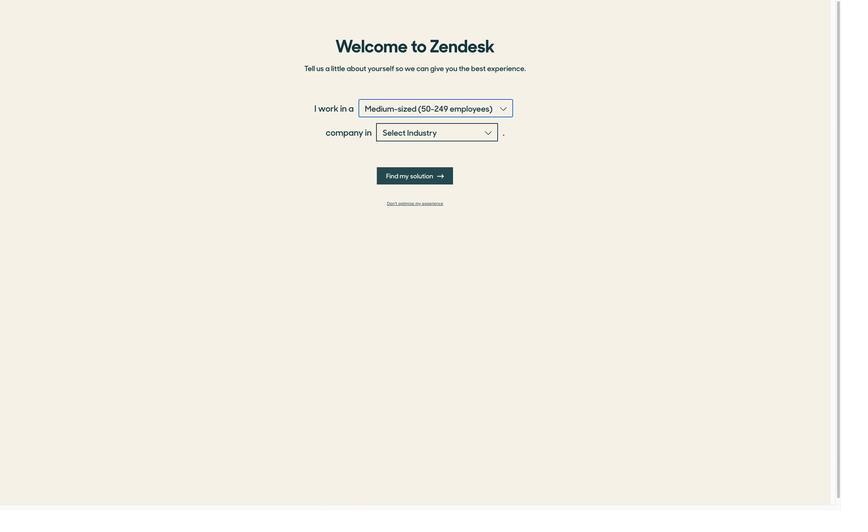 Task type: describe. For each thing, give the bounding box(es) containing it.
we
[[405, 63, 415, 73]]

company
[[326, 126, 363, 138]]

0 horizontal spatial in
[[340, 102, 347, 114]]

zendesk
[[430, 32, 495, 57]]

1 vertical spatial my
[[415, 201, 421, 207]]

yourself
[[368, 63, 394, 73]]

.
[[503, 126, 505, 138]]

i work in a
[[314, 102, 354, 114]]

welcome to zendesk
[[335, 32, 495, 57]]

experience.
[[487, 63, 526, 73]]

company in
[[326, 126, 372, 138]]

welcome
[[335, 32, 408, 57]]

1 horizontal spatial a
[[349, 102, 354, 114]]

optimize
[[398, 201, 414, 207]]

the
[[459, 63, 470, 73]]

0 horizontal spatial a
[[325, 63, 330, 73]]

find     my solution button
[[377, 168, 453, 185]]

i
[[314, 102, 316, 114]]

solution
[[410, 172, 433, 181]]

us
[[316, 63, 324, 73]]

1 horizontal spatial in
[[365, 126, 372, 138]]

work
[[318, 102, 338, 114]]



Task type: locate. For each thing, give the bounding box(es) containing it.
little
[[331, 63, 345, 73]]

a
[[325, 63, 330, 73], [349, 102, 354, 114]]

best
[[471, 63, 486, 73]]

my inside button
[[400, 172, 409, 181]]

tell us a little about yourself so we can give you the best experience.
[[304, 63, 526, 73]]

1 vertical spatial in
[[365, 126, 372, 138]]

don't optimize my experience link
[[300, 201, 530, 207]]

find     my solution
[[386, 172, 435, 181]]

0 vertical spatial in
[[340, 102, 347, 114]]

my right optimize at the top left
[[415, 201, 421, 207]]

a right us
[[325, 63, 330, 73]]

in
[[340, 102, 347, 114], [365, 126, 372, 138]]

find
[[386, 172, 399, 181]]

give
[[430, 63, 444, 73]]

you
[[445, 63, 457, 73]]

experience
[[422, 201, 443, 207]]

0 horizontal spatial my
[[400, 172, 409, 181]]

don't optimize my experience
[[387, 201, 443, 207]]

0 vertical spatial my
[[400, 172, 409, 181]]

to
[[411, 32, 427, 57]]

a right work
[[349, 102, 354, 114]]

1 horizontal spatial my
[[415, 201, 421, 207]]

in right work
[[340, 102, 347, 114]]

my
[[400, 172, 409, 181], [415, 201, 421, 207]]

in right 'company'
[[365, 126, 372, 138]]

about
[[347, 63, 366, 73]]

tell
[[304, 63, 315, 73]]

0 vertical spatial a
[[325, 63, 330, 73]]

1 vertical spatial a
[[349, 102, 354, 114]]

can
[[416, 63, 429, 73]]

arrow right image
[[438, 173, 444, 180]]

my right the find
[[400, 172, 409, 181]]

don't
[[387, 201, 397, 207]]

so
[[396, 63, 403, 73]]



Task type: vqa. For each thing, say whether or not it's contained in the screenshot.
the Find
yes



